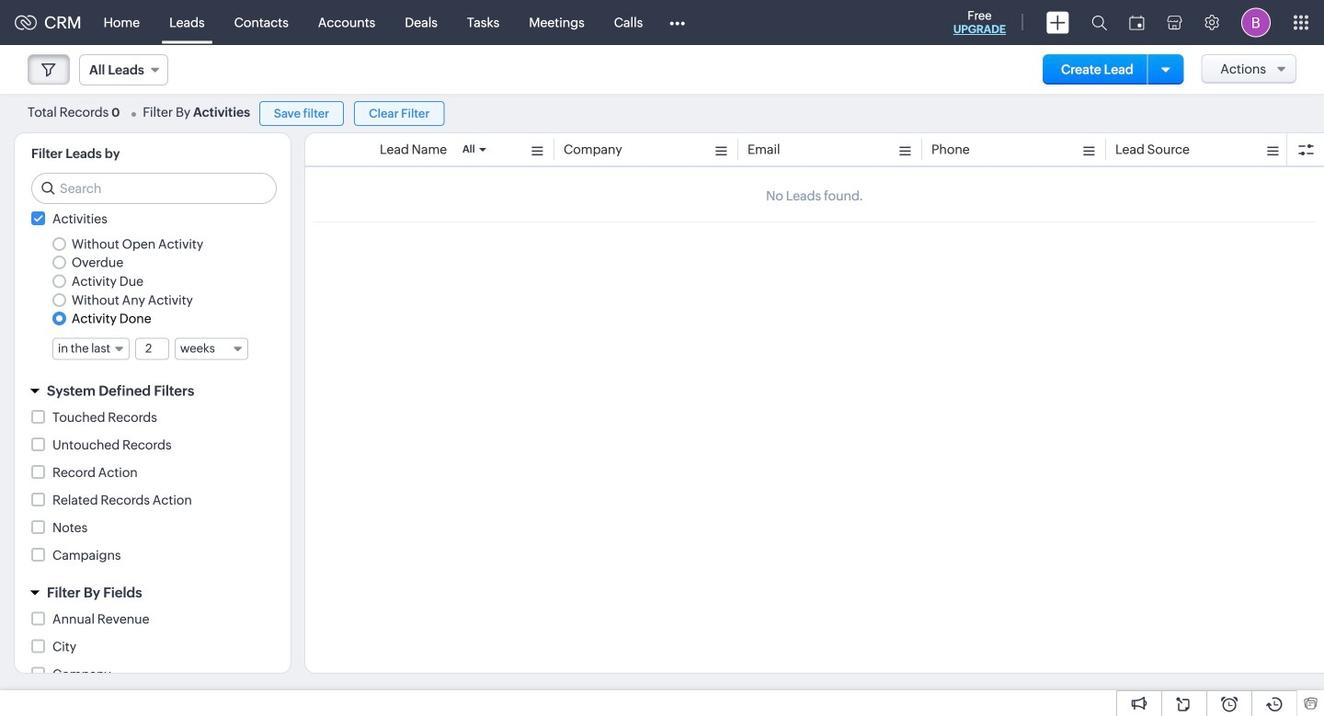 Task type: vqa. For each thing, say whether or not it's contained in the screenshot.
Accounts link
no



Task type: locate. For each thing, give the bounding box(es) containing it.
None text field
[[136, 339, 168, 359]]

logo image
[[15, 15, 37, 30]]

create menu element
[[1036, 0, 1081, 45]]

search image
[[1092, 15, 1108, 30]]

calendar image
[[1130, 15, 1145, 30]]

None field
[[79, 54, 168, 86], [52, 338, 130, 360], [175, 338, 248, 360], [79, 54, 168, 86], [52, 338, 130, 360], [175, 338, 248, 360]]

Other Modules field
[[658, 8, 698, 37]]

search element
[[1081, 0, 1119, 45]]



Task type: describe. For each thing, give the bounding box(es) containing it.
profile element
[[1231, 0, 1283, 45]]

Search text field
[[32, 174, 276, 203]]

profile image
[[1242, 8, 1272, 37]]

create menu image
[[1047, 12, 1070, 34]]



